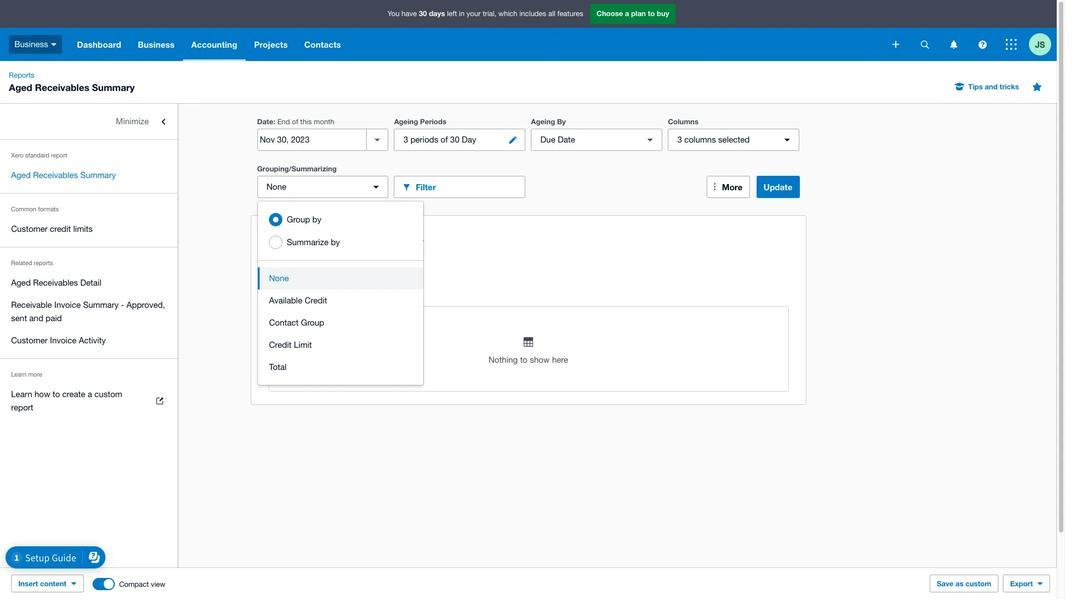 Task type: vqa. For each thing, say whether or not it's contained in the screenshot.
Less-
no



Task type: locate. For each thing, give the bounding box(es) containing it.
to right how
[[53, 390, 60, 399]]

group
[[287, 215, 310, 224], [301, 318, 324, 328]]

learn more
[[11, 371, 42, 378]]

0 vertical spatial custom
[[95, 390, 122, 399]]

1 horizontal spatial of
[[292, 118, 298, 126]]

report down learn more
[[11, 403, 33, 412]]

Select end date field
[[258, 129, 367, 150]]

ageing up periods
[[394, 117, 418, 126]]

1 vertical spatial 30
[[451, 135, 460, 144]]

and inside 'receivable invoice summary - approved, sent and paid'
[[29, 314, 43, 323]]

1 horizontal spatial svg image
[[921, 40, 930, 49]]

and down receivable
[[29, 314, 43, 323]]

report inside learn how to create a custom report
[[11, 403, 33, 412]]

3 columns selected
[[678, 135, 750, 144]]

1 vertical spatial and
[[29, 314, 43, 323]]

receivables down reports
[[33, 278, 78, 288]]

0 vertical spatial of
[[292, 118, 298, 126]]

content
[[40, 580, 66, 588]]

invoice down paid
[[50, 336, 76, 345]]

aged for aged receivables summary
[[11, 170, 31, 180]]

nothing to show here
[[489, 355, 569, 365]]

1 customer from the top
[[11, 224, 48, 234]]

more
[[723, 182, 743, 192]]

2 learn from the top
[[11, 390, 32, 399]]

0 horizontal spatial business
[[14, 39, 48, 49]]

group up limit
[[301, 318, 324, 328]]

none for none popup button
[[267, 182, 287, 192]]

js button
[[1030, 28, 1058, 61]]

3 left periods
[[404, 135, 408, 144]]

2 horizontal spatial of
[[441, 135, 448, 144]]

0 horizontal spatial and
[[29, 314, 43, 323]]

date
[[325, 286, 341, 296]]

reports
[[34, 260, 53, 266]]

formats
[[38, 206, 59, 213]]

2 vertical spatial aged
[[11, 278, 31, 288]]

reports
[[9, 71, 34, 79]]

list box
[[258, 202, 424, 385]]

2 business button from the left
[[130, 28, 183, 61]]

banner containing js
[[0, 0, 1058, 61]]

update
[[764, 182, 793, 192]]

and inside button
[[986, 82, 998, 91]]

contacts
[[305, 39, 341, 49]]

contact group
[[269, 318, 324, 328]]

business inside navigation
[[138, 39, 175, 49]]

none inside button
[[269, 274, 289, 283]]

date left end
[[257, 117, 273, 126]]

0 horizontal spatial by
[[297, 286, 306, 296]]

to
[[648, 9, 655, 18], [521, 355, 528, 365], [53, 390, 60, 399]]

summary down minimize "button"
[[80, 170, 116, 180]]

2 3 from the left
[[678, 135, 683, 144]]

0 horizontal spatial ageing
[[269, 286, 295, 296]]

0 horizontal spatial a
[[88, 390, 92, 399]]

0 vertical spatial summary
[[92, 82, 135, 93]]

you
[[388, 10, 400, 18]]

1 horizontal spatial report
[[51, 152, 67, 159]]

invoice inside customer invoice activity link
[[50, 336, 76, 345]]

detail
[[80, 278, 101, 288]]

0 horizontal spatial custom
[[95, 390, 122, 399]]

banner
[[0, 0, 1058, 61]]

of inside date : end of this month
[[292, 118, 298, 126]]

learn inside learn how to create a custom report
[[11, 390, 32, 399]]

export
[[1011, 580, 1034, 588]]

0 horizontal spatial date
[[257, 117, 273, 126]]

of right as
[[281, 273, 288, 283]]

1 vertical spatial of
[[441, 135, 448, 144]]

30 left day
[[451, 135, 460, 144]]

1 vertical spatial customer
[[11, 336, 48, 345]]

none for none button
[[269, 274, 289, 283]]

and right 'tips'
[[986, 82, 998, 91]]

svg image inside business popup button
[[51, 43, 57, 46]]

0 horizontal spatial of
[[281, 273, 288, 283]]

svg image
[[921, 40, 930, 49], [893, 41, 900, 48]]

ageing left the by
[[531, 117, 555, 126]]

0 vertical spatial learn
[[11, 371, 27, 378]]

dashboard
[[77, 39, 121, 49]]

days
[[429, 9, 445, 18]]

by for group by
[[313, 215, 322, 224]]

group up summarize
[[287, 215, 310, 224]]

related
[[11, 260, 32, 266]]

30
[[419, 9, 427, 18], [451, 135, 460, 144]]

in
[[459, 10, 465, 18]]

-
[[121, 300, 124, 310]]

1 vertical spatial credit
[[269, 340, 292, 350]]

projects
[[254, 39, 288, 49]]

none button
[[258, 268, 424, 290]]

none inside popup button
[[267, 182, 287, 192]]

learn down learn more
[[11, 390, 32, 399]]

aged receivables summary
[[11, 170, 116, 180]]

0 vertical spatial none
[[267, 182, 287, 192]]

learn how to create a custom report link
[[0, 384, 178, 419]]

2 customer from the top
[[11, 336, 48, 345]]

1 3 from the left
[[404, 135, 408, 144]]

1 vertical spatial a
[[88, 390, 92, 399]]

1 vertical spatial receivables
[[33, 170, 78, 180]]

aged down related
[[11, 278, 31, 288]]

group by
[[287, 215, 322, 224]]

tricks
[[1000, 82, 1020, 91]]

1 vertical spatial custom
[[966, 580, 992, 588]]

0 vertical spatial by
[[313, 215, 322, 224]]

left
[[447, 10, 457, 18]]

none down grouping/summarizing
[[267, 182, 287, 192]]

3 for 3 columns selected
[[678, 135, 683, 144]]

3 periods of 30 day button
[[394, 129, 526, 151]]

by up the summarize by
[[313, 215, 322, 224]]

1 vertical spatial summary
[[80, 170, 116, 180]]

0 vertical spatial 30
[[419, 9, 427, 18]]

tips
[[969, 82, 984, 91]]

credit
[[305, 296, 327, 305], [269, 340, 292, 350]]

0 vertical spatial credit
[[305, 296, 327, 305]]

1 horizontal spatial credit
[[305, 296, 327, 305]]

2 horizontal spatial by
[[331, 238, 340, 247]]

2 horizontal spatial business
[[269, 260, 303, 269]]

1 horizontal spatial and
[[986, 82, 998, 91]]

credit down november
[[305, 296, 327, 305]]

1 vertical spatial by
[[331, 238, 340, 247]]

customer for customer invoice activity
[[11, 336, 48, 345]]

aged down reports 'link'
[[9, 82, 32, 93]]

credit up total at bottom
[[269, 340, 292, 350]]

common formats
[[11, 206, 59, 213]]

0 horizontal spatial business button
[[0, 28, 69, 61]]

columns
[[668, 117, 699, 126]]

to left buy
[[648, 9, 655, 18]]

Report title field
[[266, 230, 784, 255]]

of right periods
[[441, 135, 448, 144]]

aged down the 'xero' in the top of the page
[[11, 170, 31, 180]]

0 vertical spatial receivables
[[35, 82, 89, 93]]

to left show
[[521, 355, 528, 365]]

of
[[292, 118, 298, 126], [441, 135, 448, 144], [281, 273, 288, 283]]

more
[[28, 371, 42, 378]]

customer down 'sent'
[[11, 336, 48, 345]]

of for 3 periods of 30 day
[[441, 135, 448, 144]]

1 horizontal spatial 30
[[451, 135, 460, 144]]

receivables down reports 'link'
[[35, 82, 89, 93]]

2 vertical spatial receivables
[[33, 278, 78, 288]]

report up aged receivables summary
[[51, 152, 67, 159]]

insert content button
[[11, 575, 84, 593]]

summary inside reports aged receivables summary
[[92, 82, 135, 93]]

receivable invoice summary - approved, sent and paid link
[[0, 294, 178, 330]]

and
[[986, 82, 998, 91], [29, 314, 43, 323]]

1 horizontal spatial business
[[138, 39, 175, 49]]

1 vertical spatial aged
[[11, 170, 31, 180]]

invoice inside 'receivable invoice summary - approved, sent and paid'
[[54, 300, 81, 310]]

aged for aged receivables detail
[[11, 278, 31, 288]]

reports aged receivables summary
[[9, 71, 135, 93]]

0 horizontal spatial to
[[53, 390, 60, 399]]

2 vertical spatial by
[[297, 286, 306, 296]]

receivables for detail
[[33, 278, 78, 288]]

date right due
[[558, 135, 576, 144]]

view
[[151, 580, 166, 589]]

1 horizontal spatial date
[[558, 135, 576, 144]]

2 vertical spatial summary
[[83, 300, 119, 310]]

1 horizontal spatial by
[[313, 215, 322, 224]]

receivables down xero standard report
[[33, 170, 78, 180]]

includes
[[520, 10, 547, 18]]

1 vertical spatial none
[[269, 274, 289, 283]]

by inside business as of november 30, 2023 ageing by due date
[[297, 286, 306, 296]]

activity
[[79, 336, 106, 345]]

by down group by button
[[331, 238, 340, 247]]

custom right create
[[95, 390, 122, 399]]

save as custom button
[[930, 575, 999, 593]]

1 business button from the left
[[0, 28, 69, 61]]

business as of november 30, 2023 ageing by due date
[[269, 260, 364, 296]]

learn left more
[[11, 371, 27, 378]]

0 vertical spatial customer
[[11, 224, 48, 234]]

customer for customer credit limits
[[11, 224, 48, 234]]

receivables
[[35, 82, 89, 93], [33, 170, 78, 180], [33, 278, 78, 288]]

business inside business as of november 30, 2023 ageing by due date
[[269, 260, 303, 269]]

aged receivables summary link
[[0, 164, 178, 187]]

customer
[[11, 224, 48, 234], [11, 336, 48, 345]]

none button
[[257, 176, 389, 198]]

dashboard link
[[69, 28, 130, 61]]

1 horizontal spatial to
[[521, 355, 528, 365]]

invoice up paid
[[54, 300, 81, 310]]

choose a plan to buy
[[597, 9, 670, 18]]

aged receivables detail
[[11, 278, 101, 288]]

due date button
[[531, 129, 663, 151]]

reports link
[[4, 70, 39, 81]]

limit
[[294, 340, 312, 350]]

0 vertical spatial a
[[626, 9, 630, 18]]

0 vertical spatial invoice
[[54, 300, 81, 310]]

1 vertical spatial learn
[[11, 390, 32, 399]]

a right create
[[88, 390, 92, 399]]

summary up minimize
[[92, 82, 135, 93]]

group
[[258, 202, 424, 385]]

1 horizontal spatial business button
[[130, 28, 183, 61]]

1 learn from the top
[[11, 371, 27, 378]]

summary left -
[[83, 300, 119, 310]]

compact
[[119, 580, 149, 589]]

as
[[956, 580, 964, 588]]

how
[[35, 390, 50, 399]]

of inside business as of november 30, 2023 ageing by due date
[[281, 273, 288, 283]]

navigation
[[69, 28, 885, 61]]

30 right have
[[419, 9, 427, 18]]

1 vertical spatial report
[[11, 403, 33, 412]]

by left due
[[297, 286, 306, 296]]

2 vertical spatial of
[[281, 273, 288, 283]]

0 horizontal spatial 30
[[419, 9, 427, 18]]

list of convenience dates image
[[367, 129, 389, 151]]

svg image
[[1006, 39, 1018, 50], [951, 40, 958, 49], [979, 40, 987, 49], [51, 43, 57, 46]]

1 vertical spatial date
[[558, 135, 576, 144]]

1 vertical spatial invoice
[[50, 336, 76, 345]]

3 down columns
[[678, 135, 683, 144]]

ageing for ageing by
[[531, 117, 555, 126]]

aged receivables detail link
[[0, 272, 178, 294]]

1 vertical spatial group
[[301, 318, 324, 328]]

paid
[[46, 314, 62, 323]]

approved,
[[127, 300, 165, 310]]

a left plan
[[626, 9, 630, 18]]

none up available
[[269, 274, 289, 283]]

1 horizontal spatial 3
[[678, 135, 683, 144]]

total
[[269, 362, 287, 372]]

custom right as
[[966, 580, 992, 588]]

ageing
[[394, 117, 418, 126], [531, 117, 555, 126], [269, 286, 295, 296]]

date
[[257, 117, 273, 126], [558, 135, 576, 144]]

a inside learn how to create a custom report
[[88, 390, 92, 399]]

3 inside 3 periods of 30 day button
[[404, 135, 408, 144]]

summary for receivables
[[80, 170, 116, 180]]

date : end of this month
[[257, 117, 335, 126]]

2 horizontal spatial ageing
[[531, 117, 555, 126]]

0 vertical spatial aged
[[9, 82, 32, 93]]

0 horizontal spatial 3
[[404, 135, 408, 144]]

1 horizontal spatial ageing
[[394, 117, 418, 126]]

aged
[[9, 82, 32, 93], [11, 170, 31, 180], [11, 278, 31, 288]]

filter
[[416, 182, 436, 192]]

aged inside reports aged receivables summary
[[9, 82, 32, 93]]

0 vertical spatial and
[[986, 82, 998, 91]]

customer down the common formats
[[11, 224, 48, 234]]

2 vertical spatial to
[[53, 390, 60, 399]]

summary inside 'receivable invoice summary - approved, sent and paid'
[[83, 300, 119, 310]]

of inside button
[[441, 135, 448, 144]]

js
[[1036, 39, 1046, 49]]

sent
[[11, 314, 27, 323]]

customer invoice activity link
[[0, 330, 178, 352]]

0 vertical spatial group
[[287, 215, 310, 224]]

0 vertical spatial to
[[648, 9, 655, 18]]

1 horizontal spatial custom
[[966, 580, 992, 588]]

ageing down as
[[269, 286, 295, 296]]

0 horizontal spatial report
[[11, 403, 33, 412]]

of left the this
[[292, 118, 298, 126]]



Task type: describe. For each thing, give the bounding box(es) containing it.
group inside group by button
[[287, 215, 310, 224]]

you have 30 days left in your trial, which includes all features
[[388, 9, 584, 18]]

receivables inside reports aged receivables summary
[[35, 82, 89, 93]]

compact view
[[119, 580, 166, 589]]

credit limit button
[[258, 334, 424, 356]]

ageing periods
[[394, 117, 447, 126]]

limits
[[73, 224, 93, 234]]

remove from favorites image
[[1026, 75, 1049, 98]]

plan
[[632, 9, 646, 18]]

learn how to create a custom report
[[11, 390, 122, 412]]

group inside the contact group button
[[301, 318, 324, 328]]

invoice for receivable
[[54, 300, 81, 310]]

3 periods of 30 day
[[404, 135, 477, 144]]

ageing inside business as of november 30, 2023 ageing by due date
[[269, 286, 295, 296]]

due date
[[541, 135, 576, 144]]

filter button
[[394, 176, 526, 198]]

summary for invoice
[[83, 300, 119, 310]]

30 inside button
[[451, 135, 460, 144]]

custom inside learn how to create a custom report
[[95, 390, 122, 399]]

1 vertical spatial to
[[521, 355, 528, 365]]

contact
[[269, 318, 299, 328]]

group by button
[[258, 208, 424, 231]]

invoice for customer
[[50, 336, 76, 345]]

standard
[[25, 152, 49, 159]]

save
[[938, 580, 954, 588]]

available credit button
[[258, 290, 424, 312]]

common
[[11, 206, 36, 213]]

receivable invoice summary - approved, sent and paid
[[11, 300, 165, 323]]

save as custom
[[938, 580, 992, 588]]

learn for learn how to create a custom report
[[11, 390, 32, 399]]

november
[[290, 273, 329, 283]]

ageing by
[[531, 117, 566, 126]]

by
[[557, 117, 566, 126]]

list box containing group by
[[258, 202, 424, 385]]

your
[[467, 10, 481, 18]]

available
[[269, 296, 303, 305]]

here
[[552, 355, 569, 365]]

nothing
[[489, 355, 518, 365]]

contacts button
[[296, 28, 350, 61]]

summarize
[[287, 238, 329, 247]]

trial,
[[483, 10, 497, 18]]

insert content
[[18, 580, 66, 588]]

all
[[549, 10, 556, 18]]

:
[[273, 117, 275, 126]]

periods
[[411, 135, 439, 144]]

by for summarize by
[[331, 238, 340, 247]]

summarize by button
[[258, 231, 424, 254]]

insert
[[18, 580, 38, 588]]

3 for 3 periods of 30 day
[[404, 135, 408, 144]]

features
[[558, 10, 584, 18]]

0 horizontal spatial credit
[[269, 340, 292, 350]]

end
[[277, 118, 290, 126]]

export button
[[1004, 575, 1051, 593]]

learn for learn more
[[11, 371, 27, 378]]

grouping/summarizing
[[257, 164, 337, 173]]

xero
[[11, 152, 24, 159]]

navigation containing dashboard
[[69, 28, 885, 61]]

tips and tricks
[[969, 82, 1020, 91]]

1 horizontal spatial a
[[626, 9, 630, 18]]

customer credit limits
[[11, 224, 93, 234]]

columns
[[685, 135, 716, 144]]

custom inside button
[[966, 580, 992, 588]]

buy
[[657, 9, 670, 18]]

accounting button
[[183, 28, 246, 61]]

minimize button
[[0, 110, 178, 133]]

update button
[[757, 176, 800, 198]]

more button
[[707, 176, 750, 198]]

available credit
[[269, 296, 327, 305]]

date inside popup button
[[558, 135, 576, 144]]

of for business as of november 30, 2023 ageing by due date
[[281, 273, 288, 283]]

create
[[62, 390, 85, 399]]

periods
[[420, 117, 447, 126]]

have
[[402, 10, 417, 18]]

group containing group by
[[258, 202, 424, 385]]

receivable
[[11, 300, 52, 310]]

customer invoice activity
[[11, 336, 106, 345]]

30,
[[331, 273, 343, 283]]

0 horizontal spatial svg image
[[893, 41, 900, 48]]

projects button
[[246, 28, 296, 61]]

this
[[300, 118, 312, 126]]

2 horizontal spatial to
[[648, 9, 655, 18]]

receivables for summary
[[33, 170, 78, 180]]

selected
[[719, 135, 750, 144]]

credit limit
[[269, 340, 312, 350]]

tips and tricks button
[[949, 78, 1026, 95]]

xero standard report
[[11, 152, 67, 159]]

accounting
[[191, 39, 238, 49]]

ageing for ageing periods
[[394, 117, 418, 126]]

0 vertical spatial report
[[51, 152, 67, 159]]

customer credit limits link
[[0, 218, 178, 240]]

to inside learn how to create a custom report
[[53, 390, 60, 399]]

credit
[[50, 224, 71, 234]]

contact group button
[[258, 312, 424, 334]]

0 vertical spatial date
[[257, 117, 273, 126]]



